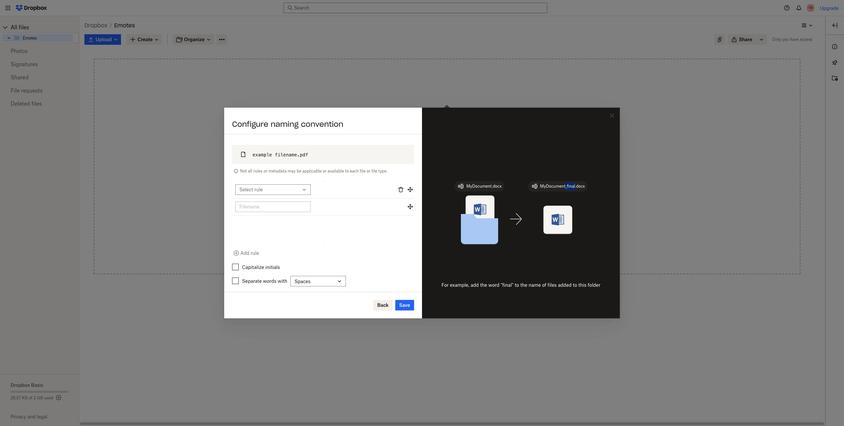 Task type: describe. For each thing, give the bounding box(es) containing it.
may
[[288, 169, 296, 174]]

or left available
[[323, 169, 327, 174]]

get more space image
[[55, 394, 63, 402]]

then
[[256, 199, 269, 205]]

gb
[[37, 396, 43, 401]]

Folder name text field
[[269, 157, 410, 165]]

upgrade
[[820, 5, 839, 11]]

only you have access inside dialog
[[256, 169, 289, 173]]

share button
[[728, 34, 756, 45]]

word
[[488, 283, 499, 288]]

privacy
[[11, 414, 26, 420]]

capitalize initials
[[242, 265, 280, 270]]

access
[[407, 181, 423, 187]]

2 horizontal spatial access
[[800, 37, 812, 42]]

request files to be added to this folder
[[407, 218, 492, 224]]

28.57 kb of 2 gb used
[[11, 396, 53, 401]]

files for request
[[427, 218, 436, 224]]

when
[[256, 144, 271, 151]]

shared
[[11, 74, 29, 81]]

from
[[448, 181, 458, 187]]

rule for add rule
[[251, 251, 259, 256]]

each
[[350, 169, 359, 174]]

convention
[[301, 120, 343, 129]]

folder permissions image
[[291, 169, 296, 174]]

file
[[11, 87, 20, 94]]

rename
[[270, 199, 290, 205]]

used
[[44, 396, 53, 401]]

type.
[[378, 169, 388, 174]]

rename them to
[[270, 199, 311, 205]]

manage
[[431, 237, 449, 242]]

open pinned items image
[[831, 59, 839, 67]]

access inside more ways to add content element
[[450, 237, 465, 242]]

/
[[110, 22, 112, 28]]

initials
[[265, 265, 280, 270]]

for
[[442, 283, 449, 288]]

naming
[[271, 120, 299, 129]]

desktop
[[470, 181, 487, 187]]

for example, add the word "final" to the name of files added to this folder
[[442, 283, 600, 288]]

Filename text field
[[239, 203, 307, 211]]

select rule button
[[232, 182, 414, 199]]

applicable
[[302, 169, 322, 174]]

file requests link
[[11, 84, 69, 97]]

files for deleted
[[31, 101, 42, 107]]

dropbox for dropbox / emotes
[[84, 22, 108, 29]]

1 vertical spatial you
[[264, 169, 270, 173]]

0 horizontal spatial add
[[449, 165, 458, 170]]

separate
[[242, 279, 262, 284]]

file requests
[[11, 87, 43, 94]]

deleted
[[11, 101, 30, 107]]

configure naming convention
[[232, 120, 343, 129]]

photos link
[[11, 45, 69, 58]]

here
[[442, 124, 452, 130]]

words
[[263, 279, 276, 284]]

use
[[425, 131, 432, 137]]

spaces
[[295, 279, 311, 284]]

import button
[[392, 196, 502, 209]]

added inside more ways to add content element
[[450, 218, 463, 224]]

add
[[240, 251, 249, 256]]

be inside more ways to add content element
[[443, 218, 448, 224]]

content
[[459, 165, 476, 170]]

Select rule button
[[235, 185, 311, 195]]

all files
[[11, 24, 29, 31]]

share for share
[[739, 37, 752, 42]]

photos
[[11, 48, 28, 54]]

1 horizontal spatial the
[[480, 283, 487, 288]]

_final
[[566, 184, 575, 189]]

"final"
[[501, 283, 514, 288]]

deleted files link
[[11, 97, 69, 110]]

0 vertical spatial you
[[782, 37, 789, 42]]

1 vertical spatial add
[[471, 283, 479, 288]]

more ways to add content element
[[391, 164, 503, 253]]

dropbox logo - go to the homepage image
[[13, 3, 49, 13]]

share for share and manage access to this folder
[[407, 237, 420, 242]]

save button
[[395, 300, 414, 311]]

filename.pdf
[[275, 152, 308, 158]]

Spaces button
[[291, 276, 346, 287]]

import
[[407, 200, 422, 205]]

basic
[[31, 383, 43, 388]]

upload,
[[459, 124, 475, 130]]

mydocument.docx
[[466, 184, 502, 189]]

1 horizontal spatial only
[[772, 37, 781, 42]]

configure
[[232, 120, 268, 129]]

kb
[[22, 396, 28, 401]]

shared link
[[11, 71, 69, 84]]

drop
[[419, 124, 430, 130]]

share and manage access to this folder
[[407, 237, 494, 242]]

dropbox for dropbox basic
[[11, 383, 30, 388]]

files right name
[[548, 283, 557, 288]]

global header element
[[0, 0, 844, 16]]

1 file from the left
[[360, 169, 366, 174]]

open activity image
[[831, 75, 839, 82]]

select
[[239, 187, 253, 193]]

example
[[253, 152, 272, 158]]

emotes link
[[14, 34, 73, 42]]

or right rules
[[264, 169, 267, 174]]

rules
[[253, 169, 263, 174]]

metadata
[[269, 169, 287, 174]]



Task type: vqa. For each thing, say whether or not it's contained in the screenshot.
and to the bottom
yes



Task type: locate. For each thing, give the bounding box(es) containing it.
back button
[[373, 300, 393, 311]]

dropbox / emotes
[[84, 22, 135, 29]]

files down file requests link
[[31, 101, 42, 107]]

0 horizontal spatial and
[[27, 414, 36, 420]]

to inside drop files here to upload, or use the 'upload' button
[[453, 124, 458, 130]]

0 vertical spatial only you have access
[[772, 37, 812, 42]]

create
[[232, 120, 257, 129]]

1 vertical spatial only you have access
[[256, 169, 289, 173]]

more
[[418, 165, 430, 170]]

1 vertical spatial rule
[[251, 251, 259, 256]]

added up the 'filename.pdf'
[[294, 144, 310, 151]]

rule for select rule
[[254, 187, 263, 193]]

the for add
[[520, 283, 527, 288]]

be
[[297, 169, 301, 174], [443, 218, 448, 224]]

1 horizontal spatial file
[[372, 169, 377, 174]]

files up use
[[431, 124, 441, 130]]

of right name
[[542, 283, 546, 288]]

0 vertical spatial access
[[800, 37, 812, 42]]

deleted files
[[11, 101, 42, 107]]

and for legal
[[27, 414, 36, 420]]

1 vertical spatial of
[[29, 396, 32, 401]]

0 vertical spatial and
[[421, 237, 430, 242]]

0 horizontal spatial only you have access
[[256, 169, 289, 173]]

0 horizontal spatial have
[[271, 169, 278, 173]]

more ways to add content
[[418, 165, 476, 170]]

1 horizontal spatial of
[[542, 283, 546, 288]]

2 vertical spatial added
[[558, 283, 572, 288]]

0 horizontal spatial file
[[360, 169, 366, 174]]

open details pane image
[[831, 21, 839, 29]]

1 horizontal spatial and
[[421, 237, 430, 242]]

dialog containing create automated folder
[[224, 108, 620, 319]]

1 vertical spatial have
[[271, 169, 278, 173]]

capitalize
[[242, 265, 264, 270]]

0 horizontal spatial of
[[29, 396, 32, 401]]

1 vertical spatial and
[[27, 414, 36, 420]]

all files tree
[[1, 22, 79, 43]]

and left manage
[[421, 237, 430, 242]]

1 horizontal spatial you
[[782, 37, 789, 42]]

with
[[278, 279, 287, 284]]

you
[[782, 37, 789, 42], [264, 169, 270, 173]]

0 horizontal spatial only
[[256, 169, 263, 173]]

0 horizontal spatial emotes
[[23, 35, 37, 40]]

button
[[461, 131, 475, 137]]

0 horizontal spatial the
[[434, 131, 441, 137]]

emotes down all files
[[23, 35, 37, 40]]

0 vertical spatial added
[[294, 144, 310, 151]]

example filename.pdf
[[253, 152, 308, 158]]

share inside button
[[739, 37, 752, 42]]

1 horizontal spatial be
[[443, 218, 448, 224]]

not
[[240, 169, 247, 174]]

files for drop
[[431, 124, 441, 130]]

added right name
[[558, 283, 572, 288]]

0 vertical spatial emotes
[[114, 22, 135, 29]]

of left 2
[[29, 396, 32, 401]]

ways
[[431, 165, 442, 170]]

them
[[291, 199, 305, 205]]

separate words with
[[242, 279, 287, 284]]

available
[[328, 169, 344, 174]]

0 horizontal spatial be
[[297, 169, 301, 174]]

be inside dialog
[[297, 169, 301, 174]]

2 vertical spatial access
[[450, 237, 465, 242]]

mydocument
[[540, 184, 566, 189]]

dialog
[[224, 108, 620, 319]]

or right each
[[367, 169, 370, 174]]

files for all
[[19, 24, 29, 31]]

share inside more ways to add content element
[[407, 237, 420, 242]]

the
[[434, 131, 441, 137], [480, 283, 487, 288], [520, 283, 527, 288]]

0 vertical spatial add
[[449, 165, 458, 170]]

rule right select
[[254, 187, 263, 193]]

drop files here to upload, or use the 'upload' button
[[419, 124, 475, 137]]

1 horizontal spatial add
[[471, 283, 479, 288]]

rule inside select rule button
[[254, 187, 263, 193]]

rule inside add rule button
[[251, 251, 259, 256]]

the inside drop files here to upload, or use the 'upload' button
[[434, 131, 441, 137]]

add
[[449, 165, 458, 170], [471, 283, 479, 288]]

the right use
[[434, 131, 441, 137]]

save
[[399, 303, 410, 308]]

file right each
[[360, 169, 366, 174]]

of
[[542, 283, 546, 288], [29, 396, 32, 401]]

emotes
[[114, 22, 135, 29], [23, 35, 37, 40]]

emotes inside all files tree
[[23, 35, 37, 40]]

1 horizontal spatial have
[[790, 37, 799, 42]]

28.57
[[11, 396, 21, 401]]

and inside more ways to add content element
[[421, 237, 430, 242]]

rule
[[254, 187, 263, 193], [251, 251, 259, 256]]

all files link
[[11, 22, 79, 33]]

added up share and manage access to this folder
[[450, 218, 463, 224]]

add left content on the right top of the page
[[449, 165, 458, 170]]

1 vertical spatial be
[[443, 218, 448, 224]]

create automated folder
[[232, 120, 326, 129]]

1 horizontal spatial only you have access
[[772, 37, 812, 42]]

be down import button
[[443, 218, 448, 224]]

files
[[19, 24, 29, 31], [31, 101, 42, 107], [431, 124, 441, 130], [272, 144, 283, 151], [427, 218, 436, 224], [548, 283, 557, 288]]

all
[[248, 169, 252, 174]]

0 horizontal spatial share
[[407, 237, 420, 242]]

0 vertical spatial share
[[739, 37, 752, 42]]

add rule button
[[232, 250, 259, 258]]

emotes right /
[[114, 22, 135, 29]]

or left use
[[419, 131, 424, 137]]

file left type.
[[372, 169, 377, 174]]

privacy and legal
[[11, 414, 47, 420]]

1 vertical spatial added
[[450, 218, 463, 224]]

signatures link
[[11, 58, 69, 71]]

1 vertical spatial emotes
[[23, 35, 37, 40]]

1 vertical spatial dropbox
[[11, 383, 30, 388]]

files right all
[[19, 24, 29, 31]]

files are added to
[[272, 144, 317, 151]]

.docx
[[575, 184, 585, 189]]

dropbox up 28.57
[[11, 383, 30, 388]]

0 vertical spatial have
[[790, 37, 799, 42]]

select rule
[[239, 187, 263, 193]]

mydocument _final .docx
[[540, 184, 585, 189]]

1 vertical spatial share
[[407, 237, 420, 242]]

signatures
[[11, 61, 38, 68]]

added
[[294, 144, 310, 151], [450, 218, 463, 224], [558, 283, 572, 288]]

and for manage
[[421, 237, 430, 242]]

1 horizontal spatial emotes
[[114, 22, 135, 29]]

legal
[[37, 414, 47, 420]]

0 vertical spatial dropbox
[[84, 22, 108, 29]]

0 horizontal spatial access
[[279, 169, 289, 173]]

or inside drop files here to upload, or use the 'upload' button
[[419, 131, 424, 137]]

0 vertical spatial rule
[[254, 187, 263, 193]]

2 horizontal spatial the
[[520, 283, 527, 288]]

all
[[11, 24, 17, 31]]

and left legal
[[27, 414, 36, 420]]

1 horizontal spatial access
[[450, 237, 465, 242]]

request
[[407, 218, 425, 224]]

0 vertical spatial of
[[542, 283, 546, 288]]

privacy and legal link
[[11, 414, 79, 420]]

2
[[34, 396, 36, 401]]

files inside tree
[[19, 24, 29, 31]]

files inside drop files here to upload, or use the 'upload' button
[[431, 124, 441, 130]]

are
[[285, 144, 293, 151]]

0 horizontal spatial added
[[294, 144, 310, 151]]

dropbox basic
[[11, 383, 43, 388]]

1 horizontal spatial dropbox
[[84, 22, 108, 29]]

open information panel image
[[831, 43, 839, 51]]

have inside dialog
[[271, 169, 278, 173]]

the left name
[[520, 283, 527, 288]]

only you have access
[[772, 37, 812, 42], [256, 169, 289, 173]]

upgrade link
[[820, 5, 839, 11]]

dropbox link
[[84, 21, 108, 30]]

the for here
[[434, 131, 441, 137]]

dropbox
[[84, 22, 108, 29], [11, 383, 30, 388]]

0 vertical spatial only
[[772, 37, 781, 42]]

your
[[459, 181, 469, 187]]

0 horizontal spatial dropbox
[[11, 383, 30, 388]]

dropbox left /
[[84, 22, 108, 29]]

1 horizontal spatial share
[[739, 37, 752, 42]]

add right example,
[[471, 283, 479, 288]]

not all rules or metadata may be applicable or available to each file or file type.
[[240, 169, 388, 174]]

files up example filename.pdf
[[272, 144, 283, 151]]

requests
[[21, 87, 43, 94]]

files inside more ways to add content element
[[427, 218, 436, 224]]

be right folder permissions image at top
[[297, 169, 301, 174]]

1 vertical spatial access
[[279, 169, 289, 173]]

access inside dialog
[[279, 169, 289, 173]]

0 vertical spatial be
[[297, 169, 301, 174]]

2 horizontal spatial added
[[558, 283, 572, 288]]

folder
[[304, 120, 326, 129], [434, 181, 446, 187], [479, 218, 492, 224], [481, 237, 494, 242], [588, 283, 600, 288]]

0 horizontal spatial you
[[264, 169, 270, 173]]

name
[[529, 283, 541, 288]]

and
[[421, 237, 430, 242], [27, 414, 36, 420]]

or
[[419, 131, 424, 137], [264, 169, 267, 174], [323, 169, 327, 174], [367, 169, 370, 174]]

access this folder from your desktop
[[407, 181, 487, 187]]

example,
[[450, 283, 469, 288]]

this
[[424, 181, 432, 187], [470, 218, 478, 224], [472, 237, 480, 242], [578, 283, 587, 288]]

1 horizontal spatial added
[[450, 218, 463, 224]]

files right the request in the bottom of the page
[[427, 218, 436, 224]]

2 file from the left
[[372, 169, 377, 174]]

add rule
[[240, 251, 259, 256]]

1 vertical spatial only
[[256, 169, 263, 173]]

only
[[772, 37, 781, 42], [256, 169, 263, 173]]

'upload'
[[442, 131, 459, 137]]

back
[[377, 303, 389, 308]]

the left word
[[480, 283, 487, 288]]

access
[[800, 37, 812, 42], [279, 169, 289, 173], [450, 237, 465, 242]]

rule right add
[[251, 251, 259, 256]]



